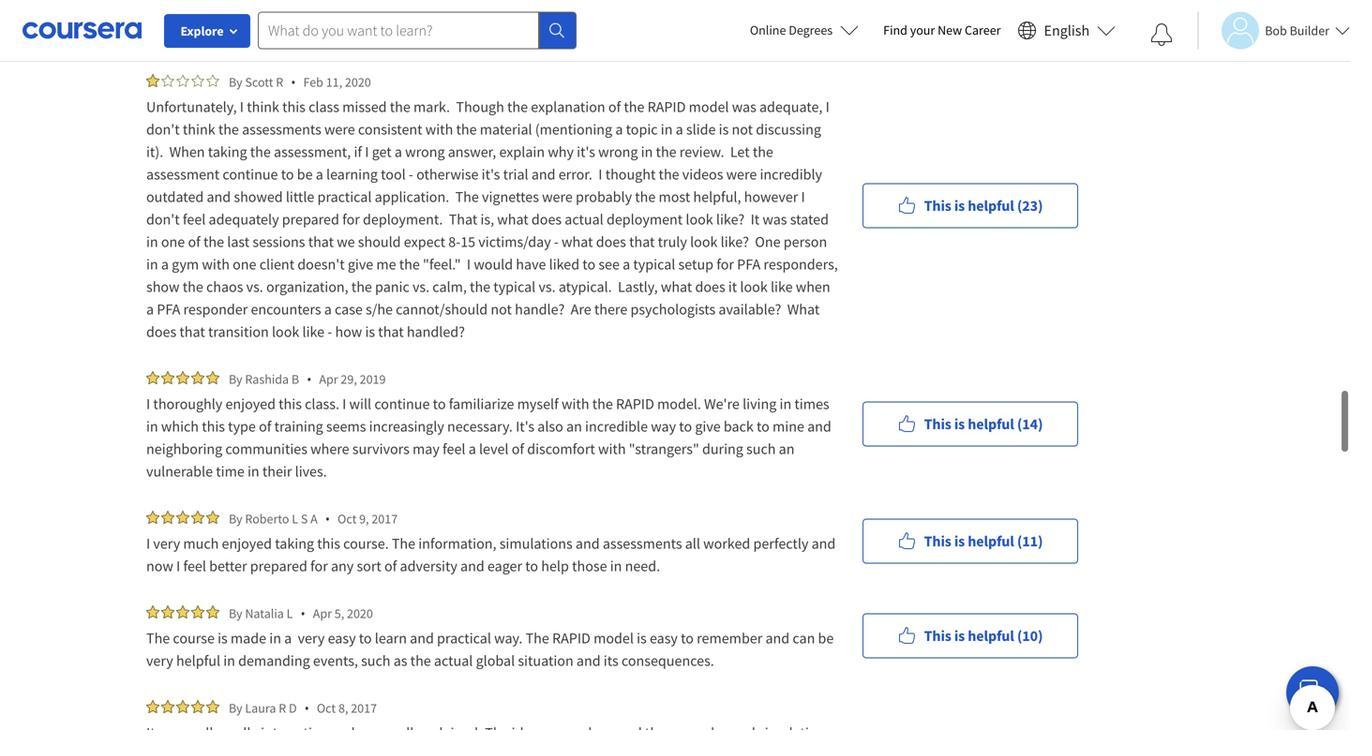 Task type: locate. For each thing, give the bounding box(es) containing it.
1 horizontal spatial model
[[689, 98, 729, 116]]

1 vertical spatial 2017
[[351, 700, 377, 717]]

l left s
[[292, 511, 298, 528]]

2 easy from the left
[[650, 629, 678, 648]]

lastly,
[[618, 278, 658, 296]]

assessments inside unfortunately, i think this class missed the mark.  though the explanation of the rapid model was adequate, i don't think the assessments were consistent with the material (mentioning a topic in a slide is not discussing it).  when taking the assessment, if i get a wrong answer, explain why it's wrong in the review.  let the assessment continue to be a learning tool - otherwise it's trial and error.  i thought the videos were incredibly outdated and showed little practical application.  the vignettes were probably the most helpful, however i don't feel adequately prepared for deployment.  that is, what does actual deployment look like?  it was stated in one of the last sessions that we should expect 8-15 victims/day - what does that truly look like?  one person in a gym with one client doesn't give me the "feel."  i would have liked to see a typical setup for pfa responders, show the chaos vs. organization, the panic vs. calm, the typical vs. atypical.  lastly, what does it look like when a pfa responder encounters a case s/he cannot/should not handle?  are there psychologists available?  what does that transition look like - how is that handled?
[[242, 120, 322, 139]]

discussing
[[756, 120, 822, 139]]

find
[[884, 22, 908, 38]]

4 this from the top
[[924, 627, 952, 646]]

consistent
[[358, 120, 423, 139]]

0 horizontal spatial pfa
[[157, 300, 180, 319]]

2 this from the top
[[924, 415, 952, 434]]

rapid inside unfortunately, i think this class missed the mark.  though the explanation of the rapid model was adequate, i don't think the assessments were consistent with the material (mentioning a topic in a slide is not discussing it).  when taking the assessment, if i get a wrong answer, explain why it's wrong in the review.  let the assessment continue to be a learning tool - otherwise it's trial and error.  i thought the videos were incredibly outdated and showed little practical application.  the vignettes were probably the most helpful, however i don't feel adequately prepared for deployment.  that is, what does actual deployment look like?  it was stated in one of the last sessions that we should expect 8-15 victims/day - what does that truly look like?  one person in a gym with one client doesn't give me the "feel."  i would have liked to see a typical setup for pfa responders, show the chaos vs. organization, the panic vs. calm, the typical vs. atypical.  lastly, what does it look like when a pfa responder encounters a case s/he cannot/should not handle?  are there psychologists available?  what does that transition look like - how is that handled?
[[648, 98, 686, 116]]

easy up 'consequences.'
[[650, 629, 678, 648]]

oct left 9,
[[338, 511, 357, 528]]

0 horizontal spatial think
[[183, 120, 215, 139]]

0 horizontal spatial such
[[361, 652, 391, 671]]

by for enjoyed
[[229, 371, 243, 388]]

0 vertical spatial think
[[247, 98, 279, 116]]

apr inside the by natalia l • apr 5, 2020
[[313, 605, 332, 622]]

by rashida b • apr 29, 2019
[[229, 370, 386, 388]]

their
[[262, 462, 292, 481]]

is inside button
[[955, 415, 965, 434]]

that down s/he
[[378, 323, 404, 341]]

and left can
[[766, 629, 790, 648]]

• right d
[[304, 700, 309, 717]]

1 vertical spatial practical
[[437, 629, 491, 648]]

by inside by scott r • feb 11, 2020
[[229, 74, 243, 91]]

pfa up it
[[737, 255, 761, 274]]

when
[[169, 143, 205, 161]]

taking inside i very much enjoyed taking this course. the information, simulations and assessments all worked perfectly and now i feel better prepared for any sort of adversity and eager to help those in need.
[[275, 535, 314, 553]]

don't down the outdated
[[146, 210, 180, 229]]

feel down the outdated
[[183, 210, 206, 229]]

typical
[[633, 255, 676, 274], [494, 278, 536, 296]]

1 horizontal spatial taking
[[275, 535, 314, 553]]

the
[[455, 188, 479, 206], [392, 535, 416, 553], [146, 629, 170, 648], [526, 629, 549, 648]]

b
[[292, 371, 299, 388]]

by for think
[[229, 74, 243, 91]]

one down last
[[233, 255, 257, 274]]

1 horizontal spatial one
[[233, 255, 257, 274]]

disappointing.
[[146, 25, 238, 44]]

very down the by natalia l • apr 5, 2020
[[298, 629, 325, 648]]

0 vertical spatial 2020
[[345, 74, 371, 91]]

1 horizontal spatial give
[[695, 417, 721, 436]]

mine
[[773, 417, 805, 436]]

1 horizontal spatial typical
[[633, 255, 676, 274]]

this is helpful (11)
[[924, 532, 1043, 551]]

helpful inside button
[[968, 627, 1015, 646]]

1 vertical spatial model
[[594, 629, 634, 648]]

is,
[[481, 210, 494, 229]]

were down the error.
[[542, 188, 573, 206]]

4 by from the top
[[229, 605, 243, 622]]

and left its
[[577, 652, 601, 671]]

3 by from the top
[[229, 511, 243, 528]]

rapid
[[648, 98, 686, 116], [616, 395, 654, 414], [552, 629, 591, 648]]

thoroughly
[[153, 395, 223, 414]]

incredibly
[[760, 165, 823, 184]]

a up demanding
[[284, 629, 292, 648]]

1 horizontal spatial not
[[732, 120, 753, 139]]

(14)
[[1017, 415, 1043, 434]]

feb
[[303, 74, 323, 91]]

this is helpful (10) button
[[863, 614, 1079, 659]]

1 vertical spatial apr
[[313, 605, 332, 622]]

the left last
[[204, 233, 224, 251]]

how
[[335, 323, 362, 341]]

filled star image
[[146, 74, 159, 87], [146, 371, 159, 385], [161, 371, 174, 385], [161, 511, 174, 524], [176, 511, 189, 524], [206, 511, 219, 524], [206, 701, 219, 714]]

0 vertical spatial it's
[[577, 143, 595, 161]]

r inside by scott r • feb 11, 2020
[[276, 74, 283, 91]]

does up see
[[596, 233, 626, 251]]

its
[[604, 652, 619, 671]]

of right sort
[[385, 557, 397, 576]]

0 vertical spatial enjoyed
[[226, 395, 276, 414]]

online degrees button
[[735, 9, 874, 51]]

rapid for incredible
[[616, 395, 654, 414]]

online degrees
[[750, 22, 833, 38]]

0 horizontal spatial one
[[161, 233, 185, 251]]

filled star image
[[176, 371, 189, 385], [191, 371, 204, 385], [206, 371, 219, 385], [146, 511, 159, 524], [191, 511, 204, 524], [146, 606, 159, 619], [161, 606, 174, 619], [176, 606, 189, 619], [191, 606, 204, 619], [206, 606, 219, 619], [146, 701, 159, 714], [161, 701, 174, 714], [176, 701, 189, 714], [191, 701, 204, 714]]

client
[[260, 255, 295, 274]]

2020 right 11,
[[345, 74, 371, 91]]

unfortunately, i think this class missed the mark.  though the explanation of the rapid model was adequate, i don't think the assessments were consistent with the material (mentioning a topic in a slide is not discussing it).  when taking the assessment, if i get a wrong answer, explain why it's wrong in the review.  let the assessment continue to be a learning tool - otherwise it's trial and error.  i thought the videos were incredibly outdated and showed little practical application.  the vignettes were probably the most helpful, however i don't feel adequately prepared for deployment.  that is, what does actual deployment look like?  it was stated in one of the last sessions that we should expect 8-15 victims/day - what does that truly look like?  one person in a gym with one client doesn't give me the "feel."  i would have liked to see a typical setup for pfa responders, show the chaos vs. organization, the panic vs. calm, the typical vs. atypical.  lastly, what does it look like when a pfa responder encounters a case s/he cannot/should not handle?  are there psychologists available?  what does that transition look like - how is that handled?
[[146, 98, 841, 341]]

1 horizontal spatial be
[[818, 629, 834, 648]]

such
[[747, 440, 776, 459], [361, 652, 391, 671]]

online
[[750, 22, 786, 38]]

one
[[161, 233, 185, 251], [233, 255, 257, 274]]

one up gym
[[161, 233, 185, 251]]

in
[[661, 120, 673, 139], [641, 143, 653, 161], [146, 233, 158, 251], [146, 255, 158, 274], [780, 395, 792, 414], [146, 417, 158, 436], [248, 462, 259, 481], [610, 557, 622, 576], [269, 629, 281, 648], [223, 652, 235, 671]]

handled?
[[407, 323, 465, 341]]

15
[[461, 233, 476, 251]]

0 horizontal spatial vs.
[[246, 278, 263, 296]]

is right slide
[[719, 120, 729, 139]]

by for is
[[229, 605, 243, 622]]

None search field
[[258, 12, 577, 49]]

1 vertical spatial for
[[717, 255, 734, 274]]

is left (14)
[[955, 415, 965, 434]]

feel inside i very much enjoyed taking this course. the information, simulations and assessments all worked perfectly and now i feel better prepared for any sort of adversity and eager to help those in need.
[[183, 557, 206, 576]]

the down unfortunately,
[[218, 120, 239, 139]]

r for d
[[279, 700, 286, 717]]

course
[[173, 629, 215, 648]]

does
[[532, 210, 562, 229], [596, 233, 626, 251], [695, 278, 726, 296], [146, 323, 177, 341]]

this up any
[[317, 535, 340, 553]]

0 vertical spatial prepared
[[282, 210, 339, 229]]

• for class
[[291, 73, 296, 91]]

i thoroughly enjoyed this class. i will continue to familiarize myself with the rapid model. we're living in times in which this type of training seems increasingly necessary. it's also an incredible way to give back to mine and neighboring communities where survivors may feel a level of discomfort with "strangers" during such an vulnerable time in their lives.
[[146, 395, 835, 481]]

0 vertical spatial give
[[348, 255, 373, 274]]

2 horizontal spatial vs.
[[539, 278, 556, 296]]

wrong up thought
[[598, 143, 638, 161]]

unfortunately,
[[146, 98, 237, 116]]

2 vertical spatial for
[[310, 557, 328, 576]]

0 vertical spatial don't
[[146, 120, 180, 139]]

model inside the course is made in a  very easy to learn and practical way. the rapid model is easy to remember and can be very helpful in demanding events, such as the actual global situation and its consequences.
[[594, 629, 634, 648]]

- right tool at the top
[[409, 165, 414, 184]]

0 horizontal spatial be
[[297, 165, 313, 184]]

1 vertical spatial typical
[[494, 278, 536, 296]]

0 horizontal spatial wrong
[[405, 143, 445, 161]]

0 horizontal spatial an
[[566, 417, 582, 436]]

responder
[[183, 300, 248, 319]]

panic
[[375, 278, 410, 296]]

consequences.
[[622, 652, 714, 671]]

assessments
[[242, 120, 322, 139], [603, 535, 682, 553]]

0 horizontal spatial taking
[[208, 143, 247, 161]]

like left how
[[302, 323, 325, 341]]

2 vertical spatial rapid
[[552, 629, 591, 648]]

model up slide
[[689, 98, 729, 116]]

1 vertical spatial prepared
[[250, 557, 307, 576]]

it's
[[516, 417, 535, 436]]

d
[[289, 700, 297, 717]]

rapid inside i thoroughly enjoyed this class. i will continue to familiarize myself with the rapid model. we're living in times in which this type of training seems increasingly necessary. it's also an incredible way to give back to mine and neighboring communities where survivors may feel a level of discomfort with "strangers" during such an vulnerable time in their lives.
[[616, 395, 654, 414]]

the up the material on the left top
[[507, 98, 528, 116]]

2 vertical spatial feel
[[183, 557, 206, 576]]

0 vertical spatial l
[[292, 511, 298, 528]]

look up setup
[[690, 233, 718, 251]]

by for much
[[229, 511, 243, 528]]

the up adversity
[[392, 535, 416, 553]]

3 vs. from the left
[[539, 278, 556, 296]]

doesn't
[[298, 255, 345, 274]]

1 vertical spatial -
[[554, 233, 559, 251]]

0 vertical spatial was
[[732, 98, 757, 116]]

it's up the error.
[[577, 143, 595, 161]]

1 horizontal spatial for
[[342, 210, 360, 229]]

0 vertical spatial continue
[[223, 165, 278, 184]]

2020 right 5,
[[347, 605, 373, 622]]

0 vertical spatial r
[[276, 74, 283, 91]]

0 vertical spatial apr
[[319, 371, 338, 388]]

showed
[[234, 188, 283, 206]]

feel right may
[[443, 440, 466, 459]]

helpful left (10)
[[968, 627, 1015, 646]]

was
[[732, 98, 757, 116], [763, 210, 787, 229]]

0 vertical spatial such
[[747, 440, 776, 459]]

1 vertical spatial like?
[[721, 233, 749, 251]]

1 horizontal spatial what
[[562, 233, 593, 251]]

"strangers"
[[629, 440, 699, 459]]

helpful inside button
[[968, 415, 1015, 434]]

apr inside by rashida b • apr 29, 2019
[[319, 371, 338, 388]]

was right it
[[763, 210, 787, 229]]

r inside by laura r d • oct 8, 2017
[[279, 700, 286, 717]]

i down 15
[[467, 255, 471, 274]]

think down unfortunately,
[[183, 120, 215, 139]]

1 horizontal spatial like
[[771, 278, 793, 296]]

prepared down roberto on the bottom
[[250, 557, 307, 576]]

l inside by roberto l s a • oct 9, 2017
[[292, 511, 298, 528]]

think
[[247, 98, 279, 116], [183, 120, 215, 139]]

this is helpful (14)
[[924, 415, 1043, 434]]

1 vertical spatial assessments
[[603, 535, 682, 553]]

be inside the course is made in a  very easy to learn and practical way. the rapid model is easy to remember and can be very helpful in demanding events, such as the actual global situation and its consequences.
[[818, 629, 834, 648]]

1 vertical spatial not
[[491, 300, 512, 319]]

be right can
[[818, 629, 834, 648]]

wrong
[[405, 143, 445, 161], [598, 143, 638, 161]]

2020 inside by scott r • feb 11, 2020
[[345, 74, 371, 91]]

1 vertical spatial pfa
[[157, 300, 180, 319]]

0 horizontal spatial model
[[594, 629, 634, 648]]

1 this from the top
[[924, 196, 952, 215]]

helpful inside the course is made in a  very easy to learn and practical way. the rapid model is easy to remember and can be very helpful in demanding events, such as the actual global situation and its consequences.
[[176, 652, 220, 671]]

very inside i very much enjoyed taking this course. the information, simulations and assessments all worked perfectly and now i feel better prepared for any sort of adversity and eager to help those in need.
[[153, 535, 180, 553]]

1 horizontal spatial actual
[[565, 210, 604, 229]]

2017 right 9,
[[372, 511, 398, 528]]

this left type
[[202, 417, 225, 436]]

this inside button
[[924, 415, 952, 434]]

enjoyed up 'better'
[[222, 535, 272, 553]]

0 horizontal spatial typical
[[494, 278, 536, 296]]

it's left trial
[[482, 165, 500, 184]]

0 horizontal spatial oct
[[317, 700, 336, 717]]

natalia
[[245, 605, 284, 622]]

give inside i thoroughly enjoyed this class. i will continue to familiarize myself with the rapid model. we're living in times in which this type of training seems increasingly necessary. it's also an incredible way to give back to mine and neighboring communities where survivors may feel a level of discomfort with "strangers" during such an vulnerable time in their lives.
[[695, 417, 721, 436]]

1 vertical spatial what
[[562, 233, 593, 251]]

rapid up topic
[[648, 98, 686, 116]]

0 vertical spatial were
[[324, 120, 355, 139]]

0 vertical spatial an
[[566, 417, 582, 436]]

2 wrong from the left
[[598, 143, 638, 161]]

2017 inside by roberto l s a • oct 9, 2017
[[372, 511, 398, 528]]

by inside by rashida b • apr 29, 2019
[[229, 371, 243, 388]]

0 vertical spatial actual
[[565, 210, 604, 229]]

by
[[229, 74, 243, 91], [229, 371, 243, 388], [229, 511, 243, 528], [229, 605, 243, 622], [229, 700, 243, 717]]

1 vertical spatial enjoyed
[[222, 535, 272, 553]]

2 vs. from the left
[[413, 278, 430, 296]]

2 by from the top
[[229, 371, 243, 388]]

1 vertical spatial be
[[818, 629, 834, 648]]

like down responders,
[[771, 278, 793, 296]]

this
[[282, 98, 306, 116], [279, 395, 302, 414], [202, 417, 225, 436], [317, 535, 340, 553]]

apr for will
[[319, 371, 338, 388]]

1 horizontal spatial oct
[[338, 511, 357, 528]]

like
[[771, 278, 793, 296], [302, 323, 325, 341]]

were
[[324, 120, 355, 139], [727, 165, 757, 184], [542, 188, 573, 206]]

1 vertical spatial feel
[[443, 440, 466, 459]]

will
[[349, 395, 372, 414]]

3 this from the top
[[924, 532, 952, 551]]

0 horizontal spatial it's
[[482, 165, 500, 184]]

What do you want to learn? text field
[[258, 12, 539, 49]]

by inside by roberto l s a • oct 9, 2017
[[229, 511, 243, 528]]

a left topic
[[616, 120, 623, 139]]

were down class
[[324, 120, 355, 139]]

this left (10)
[[924, 627, 952, 646]]

information,
[[419, 535, 497, 553]]

enjoyed
[[226, 395, 276, 414], [222, 535, 272, 553]]

easy up events,
[[328, 629, 356, 648]]

chaos
[[206, 278, 243, 296]]

1 vertical spatial rapid
[[616, 395, 654, 414]]

i
[[240, 98, 244, 116], [826, 98, 830, 116], [365, 143, 369, 161], [599, 165, 603, 184], [801, 188, 805, 206], [467, 255, 471, 274], [146, 395, 150, 414], [342, 395, 346, 414], [146, 535, 150, 553], [176, 557, 180, 576]]

by inside the by natalia l • apr 5, 2020
[[229, 605, 243, 622]]

0 vertical spatial rapid
[[648, 98, 686, 116]]

this for this is helpful (23)
[[924, 196, 952, 215]]

for up it
[[717, 255, 734, 274]]

very up now
[[153, 535, 180, 553]]

2020 inside the by natalia l • apr 5, 2020
[[347, 605, 373, 622]]

new
[[938, 22, 962, 38]]

rapid up incredible
[[616, 395, 654, 414]]

0 horizontal spatial like
[[302, 323, 325, 341]]

apr for very
[[313, 605, 332, 622]]

feel
[[183, 210, 206, 229], [443, 440, 466, 459], [183, 557, 206, 576]]

the up "consistent"
[[390, 98, 411, 116]]

helpful
[[968, 196, 1015, 215], [968, 415, 1015, 434], [968, 532, 1015, 551], [968, 627, 1015, 646], [176, 652, 220, 671]]

by laura r d • oct 8, 2017
[[229, 700, 377, 717]]

5 by from the top
[[229, 700, 243, 717]]

star image
[[161, 74, 174, 87], [176, 74, 189, 87], [191, 74, 204, 87], [206, 74, 219, 87]]

otherwise
[[417, 165, 479, 184]]

s/he
[[366, 300, 393, 319]]

not left 'handle?'
[[491, 300, 512, 319]]

1 vertical spatial it's
[[482, 165, 500, 184]]

mark.
[[414, 98, 450, 116]]

1 horizontal spatial think
[[247, 98, 279, 116]]

like? left it
[[716, 210, 745, 229]]

1 vertical spatial actual
[[434, 652, 473, 671]]

not
[[732, 120, 753, 139], [491, 300, 512, 319]]

were down let
[[727, 165, 757, 184]]

however
[[744, 188, 798, 206]]

of inside i very much enjoyed taking this course. the information, simulations and assessments all worked perfectly and now i feel better prepared for any sort of adversity and eager to help those in need.
[[385, 557, 397, 576]]

learning
[[326, 165, 378, 184]]

1 vertical spatial oct
[[317, 700, 336, 717]]

available?
[[719, 300, 782, 319]]

by up made
[[229, 605, 243, 622]]

feel inside unfortunately, i think this class missed the mark.  though the explanation of the rapid model was adequate, i don't think the assessments were consistent with the material (mentioning a topic in a slide is not discussing it).  when taking the assessment, if i get a wrong answer, explain why it's wrong in the review.  let the assessment continue to be a learning tool - otherwise it's trial and error.  i thought the videos were incredibly outdated and showed little practical application.  the vignettes were probably the most helpful, however i don't feel adequately prepared for deployment.  that is, what does actual deployment look like?  it was stated in one of the last sessions that we should expect 8-15 victims/day - what does that truly look like?  one person in a gym with one client doesn't give me the "feel."  i would have liked to see a typical setup for pfa responders, show the chaos vs. organization, the panic vs. calm, the typical vs. atypical.  lastly, what does it look like when a pfa responder encounters a case s/he cannot/should not handle?  are there psychologists available?  what does that transition look like - how is that handled?
[[183, 210, 206, 229]]

1 horizontal spatial assessments
[[603, 535, 682, 553]]

0 horizontal spatial continue
[[223, 165, 278, 184]]

0 vertical spatial taking
[[208, 143, 247, 161]]

i up stated
[[801, 188, 805, 206]]

was up let
[[732, 98, 757, 116]]

vs. up 'handle?'
[[539, 278, 556, 296]]

a down assessment,
[[316, 165, 323, 184]]

assessments up need.
[[603, 535, 682, 553]]

l inside the by natalia l • apr 5, 2020
[[287, 605, 293, 622]]

perfectly
[[754, 535, 809, 553]]

1 vertical spatial give
[[695, 417, 721, 436]]

1 by from the top
[[229, 74, 243, 91]]

• for class.
[[307, 370, 312, 388]]

prepared inside unfortunately, i think this class missed the mark.  though the explanation of the rapid model was adequate, i don't think the assessments were consistent with the material (mentioning a topic in a slide is not discussing it).  when taking the assessment, if i get a wrong answer, explain why it's wrong in the review.  let the assessment continue to be a learning tool - otherwise it's trial and error.  i thought the videos were incredibly outdated and showed little practical application.  the vignettes were probably the most helpful, however i don't feel adequately prepared for deployment.  that is, what does actual deployment look like?  it was stated in one of the last sessions that we should expect 8-15 victims/day - what does that truly look like?  one person in a gym with one client doesn't give me the "feel."  i would have liked to see a typical setup for pfa responders, show the chaos vs. organization, the panic vs. calm, the typical vs. atypical.  lastly, what does it look like when a pfa responder encounters a case s/he cannot/should not handle?  are there psychologists available?  what does that transition look like - how is that handled?
[[282, 210, 339, 229]]

such left as
[[361, 652, 391, 671]]

enjoyed up type
[[226, 395, 276, 414]]

explore
[[181, 23, 224, 39]]

0 horizontal spatial easy
[[328, 629, 356, 648]]

1 star image from the left
[[161, 74, 174, 87]]

with up chaos
[[202, 255, 230, 274]]

0 horizontal spatial what
[[497, 210, 529, 229]]

by left laura
[[229, 700, 243, 717]]

0 vertical spatial 2017
[[372, 511, 398, 528]]

1 don't from the top
[[146, 120, 180, 139]]

4 star image from the left
[[206, 74, 219, 87]]

1 horizontal spatial practical
[[437, 629, 491, 648]]

0 horizontal spatial practical
[[318, 188, 372, 206]]

get
[[372, 143, 392, 161]]

this inside button
[[924, 627, 952, 646]]

and down times
[[808, 417, 832, 436]]

by inside by laura r d • oct 8, 2017
[[229, 700, 243, 717]]

1 horizontal spatial easy
[[650, 629, 678, 648]]

adversity
[[400, 557, 458, 576]]

1 vertical spatial was
[[763, 210, 787, 229]]

calm,
[[433, 278, 467, 296]]

continue inside i thoroughly enjoyed this class. i will continue to familiarize myself with the rapid model. we're living in times in which this type of training seems increasingly necessary. it's also an incredible way to give back to mine and neighboring communities where survivors may feel a level of discomfort with "strangers" during such an vulnerable time in their lives.
[[375, 395, 430, 414]]

oct inside by laura r d • oct 8, 2017
[[317, 700, 336, 717]]

0 horizontal spatial -
[[328, 323, 332, 341]]

the up that
[[455, 188, 479, 206]]

0 vertical spatial not
[[732, 120, 753, 139]]

0 vertical spatial very
[[153, 535, 180, 553]]

the up topic
[[624, 98, 645, 116]]

2 vertical spatial were
[[542, 188, 573, 206]]

what up psychologists
[[661, 278, 692, 296]]

0 horizontal spatial give
[[348, 255, 373, 274]]

1 horizontal spatial vs.
[[413, 278, 430, 296]]

helpful left (23)
[[968, 196, 1015, 215]]

helpful left (14)
[[968, 415, 1015, 434]]

1 horizontal spatial were
[[542, 188, 573, 206]]

as
[[394, 652, 407, 671]]

a left level
[[469, 440, 476, 459]]

0 horizontal spatial for
[[310, 557, 328, 576]]

is
[[719, 120, 729, 139], [955, 196, 965, 215], [365, 323, 375, 341], [955, 415, 965, 434], [955, 532, 965, 551], [955, 627, 965, 646], [218, 629, 228, 648], [637, 629, 647, 648]]

why
[[548, 143, 574, 161]]

1 vertical spatial such
[[361, 652, 391, 671]]

2017 right 8,
[[351, 700, 377, 717]]

material
[[480, 120, 532, 139]]

like? left "one"
[[721, 233, 749, 251]]

1 vertical spatial very
[[298, 629, 325, 648]]

the right as
[[410, 652, 431, 671]]

i up probably
[[599, 165, 603, 184]]

l
[[292, 511, 298, 528], [287, 605, 293, 622]]

0 vertical spatial feel
[[183, 210, 206, 229]]

in inside i very much enjoyed taking this course. the information, simulations and assessments all worked perfectly and now i feel better prepared for any sort of adversity and eager to help those in need.
[[610, 557, 622, 576]]



Task type: describe. For each thing, give the bounding box(es) containing it.
helpful for (23)
[[968, 196, 1015, 215]]

this inside unfortunately, i think this class missed the mark.  though the explanation of the rapid model was adequate, i don't think the assessments were consistent with the material (mentioning a topic in a slide is not discussing it).  when taking the assessment, if i get a wrong answer, explain why it's wrong in the review.  let the assessment continue to be a learning tool - otherwise it's trial and error.  i thought the videos were incredibly outdated and showed little practical application.  the vignettes were probably the most helpful, however i don't feel adequately prepared for deployment.  that is, what does actual deployment look like?  it was stated in one of the last sessions that we should expect 8-15 victims/day - what does that truly look like?  one person in a gym with one client doesn't give me the "feel."  i would have liked to see a typical setup for pfa responders, show the chaos vs. organization, the panic vs. calm, the typical vs. atypical.  lastly, what does it look like when a pfa responder encounters a case s/he cannot/should not handle?  are there psychologists available?  what does that transition look like - how is that handled?
[[282, 98, 306, 116]]

0 horizontal spatial was
[[732, 98, 757, 116]]

2020 for the
[[345, 74, 371, 91]]

such inside the course is made in a  very easy to learn and practical way. the rapid model is easy to remember and can be very helpful in demanding events, such as the actual global situation and its consequences.
[[361, 652, 391, 671]]

i very much enjoyed taking this course. the information, simulations and assessments all worked perfectly and now i feel better prepared for any sort of adversity and eager to help those in need.
[[146, 535, 839, 576]]

bob builder button
[[1198, 12, 1351, 49]]

with up also
[[562, 395, 590, 414]]

the right me
[[399, 255, 420, 274]]

to right 'way'
[[679, 417, 692, 436]]

missed
[[342, 98, 387, 116]]

i right unfortunately,
[[240, 98, 244, 116]]

a left slide
[[676, 120, 683, 139]]

career
[[965, 22, 1001, 38]]

does down show
[[146, 323, 177, 341]]

(mentioning
[[535, 120, 613, 139]]

remember
[[697, 629, 763, 648]]

if
[[354, 143, 362, 161]]

by natalia l • apr 5, 2020
[[229, 605, 373, 623]]

is inside button
[[955, 627, 965, 646]]

the up deployment
[[635, 188, 656, 206]]

that up doesn't
[[308, 233, 334, 251]]

english button
[[1011, 0, 1124, 61]]

2017 inside by laura r d • oct 8, 2017
[[351, 700, 377, 717]]

the inside the course is made in a  very easy to learn and practical way. the rapid model is easy to remember and can be very helpful in demanding events, such as the actual global situation and its consequences.
[[410, 652, 431, 671]]

organization,
[[266, 278, 349, 296]]

case
[[335, 300, 363, 319]]

5,
[[335, 605, 344, 622]]

this for this is helpful (10)
[[924, 627, 952, 646]]

the up the showed
[[250, 143, 271, 161]]

0 vertical spatial like?
[[716, 210, 745, 229]]

oct inside by roberto l s a • oct 9, 2017
[[338, 511, 357, 528]]

2 vertical spatial very
[[146, 652, 173, 671]]

that down deployment
[[629, 233, 655, 251]]

and up those
[[576, 535, 600, 553]]

look down helpful,
[[686, 210, 713, 229]]

for inside i very much enjoyed taking this course. the information, simulations and assessments all worked perfectly and now i feel better prepared for any sort of adversity and eager to help those in need.
[[310, 557, 328, 576]]

1 wrong from the left
[[405, 143, 445, 161]]

the down gym
[[183, 278, 203, 296]]

this for this is helpful (14)
[[924, 415, 952, 434]]

the course is made in a  very easy to learn and practical way. the rapid model is easy to remember and can be very helpful in demanding events, such as the actual global situation and its consequences.
[[146, 629, 837, 671]]

assessments inside i very much enjoyed taking this course. the information, simulations and assessments all worked perfectly and now i feel better prepared for any sort of adversity and eager to help those in need.
[[603, 535, 682, 553]]

laura
[[245, 700, 276, 717]]

1 vertical spatial were
[[727, 165, 757, 184]]

worked
[[704, 535, 751, 553]]

of up communities
[[259, 417, 271, 436]]

this up training
[[279, 395, 302, 414]]

does left it
[[695, 278, 726, 296]]

helpful for (14)
[[968, 415, 1015, 434]]

and right learn
[[410, 629, 434, 648]]

this is helpful (23) button
[[863, 183, 1079, 228]]

is up 'consequences.'
[[637, 629, 647, 648]]

a right 'get'
[[395, 143, 402, 161]]

0 vertical spatial typical
[[633, 255, 676, 274]]

look down encounters
[[272, 323, 299, 341]]

and right trial
[[532, 165, 556, 184]]

way.
[[494, 629, 523, 648]]

and inside i thoroughly enjoyed this class. i will continue to familiarize myself with the rapid model. we're living in times in which this type of training seems increasingly necessary. it's also an incredible way to give back to mine and neighboring communities where survivors may feel a level of discomfort with "strangers" during such an vulnerable time in their lives.
[[808, 417, 832, 436]]

i right "adequate,"
[[826, 98, 830, 116]]

increasingly
[[369, 417, 444, 436]]

0 horizontal spatial not
[[491, 300, 512, 319]]

this is helpful (10)
[[924, 627, 1043, 646]]

of right explanation
[[609, 98, 621, 116]]

2 star image from the left
[[176, 74, 189, 87]]

a left case
[[324, 300, 332, 319]]

videos
[[683, 165, 724, 184]]

of up gym
[[188, 233, 201, 251]]

29,
[[341, 371, 357, 388]]

see
[[599, 255, 620, 274]]

where
[[311, 440, 349, 459]]

learn
[[375, 629, 407, 648]]

assessment
[[146, 165, 220, 184]]

taking inside unfortunately, i think this class missed the mark.  though the explanation of the rapid model was adequate, i don't think the assessments were consistent with the material (mentioning a topic in a slide is not discussing it).  when taking the assessment, if i get a wrong answer, explain why it's wrong in the review.  let the assessment continue to be a learning tool - otherwise it's trial and error.  i thought the videos were incredibly outdated and showed little practical application.  the vignettes were probably the most helpful, however i don't feel adequately prepared for deployment.  that is, what does actual deployment look like?  it was stated in one of the last sessions that we should expect 8-15 victims/day - what does that truly look like?  one person in a gym with one client doesn't give me the "feel."  i would have liked to see a typical setup for pfa responders, show the chaos vs. organization, the panic vs. calm, the typical vs. atypical.  lastly, what does it look like when a pfa responder encounters a case s/he cannot/should not handle?  are there psychologists available?  what does that transition look like - how is that handled?
[[208, 143, 247, 161]]

to left see
[[583, 255, 596, 274]]

this inside i very much enjoyed taking this course. the information, simulations and assessments all worked perfectly and now i feel better prepared for any sort of adversity and eager to help those in need.
[[317, 535, 340, 553]]

when
[[796, 278, 831, 296]]

2020 for very
[[347, 605, 373, 622]]

that down responder at the left of the page
[[180, 323, 205, 341]]

enjoyed inside i very much enjoyed taking this course. the information, simulations and assessments all worked perfectly and now i feel better prepared for any sort of adversity and eager to help those in need.
[[222, 535, 272, 553]]

look right it
[[740, 278, 768, 296]]

helpful,
[[694, 188, 741, 206]]

rapid inside the course is made in a  very easy to learn and practical way. the rapid model is easy to remember and can be very helpful in demanding events, such as the actual global situation and its consequences.
[[552, 629, 591, 648]]

that
[[449, 210, 478, 229]]

topic
[[626, 120, 658, 139]]

i left thoroughly
[[146, 395, 150, 414]]

level
[[479, 440, 509, 459]]

back
[[724, 417, 754, 436]]

model inside unfortunately, i think this class missed the mark.  though the explanation of the rapid model was adequate, i don't think the assessments were consistent with the material (mentioning a topic in a slide is not discussing it).  when taking the assessment, if i get a wrong answer, explain why it's wrong in the review.  let the assessment continue to be a learning tool - otherwise it's trial and error.  i thought the videos were incredibly outdated and showed little practical application.  the vignettes were probably the most helpful, however i don't feel adequately prepared for deployment.  that is, what does actual deployment look like?  it was stated in one of the last sessions that we should expect 8-15 victims/day - what does that truly look like?  one person in a gym with one client doesn't give me the "feel."  i would have liked to see a typical setup for pfa responders, show the chaos vs. organization, the panic vs. calm, the typical vs. atypical.  lastly, what does it look like when a pfa responder encounters a case s/he cannot/should not handle?  are there psychologists available?  what does that transition look like - how is that handled?
[[689, 98, 729, 116]]

class.
[[305, 395, 339, 414]]

the left course
[[146, 629, 170, 648]]

the inside unfortunately, i think this class missed the mark.  though the explanation of the rapid model was adequate, i don't think the assessments were consistent with the material (mentioning a topic in a slide is not discussing it).  when taking the assessment, if i get a wrong answer, explain why it's wrong in the review.  let the assessment continue to be a learning tool - otherwise it's trial and error.  i thought the videos were incredibly outdated and showed little practical application.  the vignettes were probably the most helpful, however i don't feel adequately prepared for deployment.  that is, what does actual deployment look like?  it was stated in one of the last sessions that we should expect 8-15 victims/day - what does that truly look like?  one person in a gym with one client doesn't give me the "feel."  i would have liked to see a typical setup for pfa responders, show the chaos vs. organization, the panic vs. calm, the typical vs. atypical.  lastly, what does it look like when a pfa responder encounters a case s/he cannot/should not handle?  are there psychologists available?  what does that transition look like - how is that handled?
[[455, 188, 479, 206]]

2 don't from the top
[[146, 210, 180, 229]]

feel inside i thoroughly enjoyed this class. i will continue to familiarize myself with the rapid model. we're living in times in which this type of training seems increasingly necessary. it's also an incredible way to give back to mine and neighboring communities where survivors may feel a level of discomfort with "strangers" during such an vulnerable time in their lives.
[[443, 440, 466, 459]]

events,
[[313, 652, 358, 671]]

1 horizontal spatial pfa
[[737, 255, 761, 274]]

neighboring
[[146, 440, 222, 459]]

with down incredible
[[598, 440, 626, 459]]

continue inside unfortunately, i think this class missed the mark.  though the explanation of the rapid model was adequate, i don't think the assessments were consistent with the material (mentioning a topic in a slide is not discussing it).  when taking the assessment, if i get a wrong answer, explain why it's wrong in the review.  let the assessment continue to be a learning tool - otherwise it's trial and error.  i thought the videos were incredibly outdated and showed little practical application.  the vignettes were probably the most helpful, however i don't feel adequately prepared for deployment.  that is, what does actual deployment look like?  it was stated in one of the last sessions that we should expect 8-15 victims/day - what does that truly look like?  one person in a gym with one client doesn't give me the "feel."  i would have liked to see a typical setup for pfa responders, show the chaos vs. organization, the panic vs. calm, the typical vs. atypical.  lastly, what does it look like when a pfa responder encounters a case s/he cannot/should not handle?  are there psychologists available?  what does that transition look like - how is that handled?
[[223, 165, 278, 184]]

give inside unfortunately, i think this class missed the mark.  though the explanation of the rapid model was adequate, i don't think the assessments were consistent with the material (mentioning a topic in a slide is not discussing it).  when taking the assessment, if i get a wrong answer, explain why it's wrong in the review.  let the assessment continue to be a learning tool - otherwise it's trial and error.  i thought the videos were incredibly outdated and showed little practical application.  the vignettes were probably the most helpful, however i don't feel adequately prepared for deployment.  that is, what does actual deployment look like?  it was stated in one of the last sessions that we should expect 8-15 victims/day - what does that truly look like?  one person in a gym with one client doesn't give me the "feel."  i would have liked to see a typical setup for pfa responders, show the chaos vs. organization, the panic vs. calm, the typical vs. atypical.  lastly, what does it look like when a pfa responder encounters a case s/he cannot/should not handle?  are there psychologists available?  what does that transition look like - how is that handled?
[[348, 255, 373, 274]]

r for •
[[276, 74, 283, 91]]

2 horizontal spatial for
[[717, 255, 734, 274]]

8,
[[339, 700, 348, 717]]

is left (11)
[[955, 532, 965, 551]]

all
[[685, 535, 701, 553]]

with down mark.
[[426, 120, 453, 139]]

by roberto l s a • oct 9, 2017
[[229, 510, 398, 528]]

the inside i thoroughly enjoyed this class. i will continue to familiarize myself with the rapid model. we're living in times in which this type of training seems increasingly necessary. it's also an incredible way to give back to mine and neighboring communities where survivors may feel a level of discomfort with "strangers" during such an vulnerable time in their lives.
[[593, 395, 613, 414]]

builder
[[1290, 22, 1330, 39]]

i up now
[[146, 535, 150, 553]]

the inside i very much enjoyed taking this course. the information, simulations and assessments all worked perfectly and now i feel better prepared for any sort of adversity and eager to help those in need.
[[392, 535, 416, 553]]

show
[[146, 278, 180, 296]]

trial
[[503, 165, 529, 184]]

a inside the course is made in a  very easy to learn and practical way. the rapid model is easy to remember and can be very helpful in demanding events, such as the actual global situation and its consequences.
[[284, 629, 292, 648]]

show notifications image
[[1151, 23, 1174, 46]]

8-
[[449, 233, 461, 251]]

answer,
[[448, 143, 496, 161]]

3 star image from the left
[[191, 74, 204, 87]]

actual inside unfortunately, i think this class missed the mark.  though the explanation of the rapid model was adequate, i don't think the assessments were consistent with the material (mentioning a topic in a slide is not discussing it).  when taking the assessment, if i get a wrong answer, explain why it's wrong in the review.  let the assessment continue to be a learning tool - otherwise it's trial and error.  i thought the videos were incredibly outdated and showed little practical application.  the vignettes were probably the most helpful, however i don't feel adequately prepared for deployment.  that is, what does actual deployment look like?  it was stated in one of the last sessions that we should expect 8-15 victims/day - what does that truly look like?  one person in a gym with one client doesn't give me the "feel."  i would have liked to see a typical setup for pfa responders, show the chaos vs. organization, the panic vs. calm, the typical vs. atypical.  lastly, what does it look like when a pfa responder encounters a case s/he cannot/should not handle?  are there psychologists available?  what does that transition look like - how is that handled?
[[565, 210, 604, 229]]

the up the situation
[[526, 629, 549, 648]]

2 vertical spatial what
[[661, 278, 692, 296]]

person
[[784, 233, 827, 251]]

1 vs. from the left
[[246, 278, 263, 296]]

of down it's
[[512, 440, 524, 459]]

1 vertical spatial think
[[183, 120, 215, 139]]

coursera image
[[23, 15, 142, 45]]

a inside i thoroughly enjoyed this class. i will continue to familiarize myself with the rapid model. we're living in times in which this type of training seems increasingly necessary. it's also an incredible way to give back to mine and neighboring communities where survivors may feel a level of discomfort with "strangers" during such an vulnerable time in their lives.
[[469, 440, 476, 459]]

actual inside the course is made in a  very easy to learn and practical way. the rapid model is easy to remember and can be very helpful in demanding events, such as the actual global situation and its consequences.
[[434, 652, 473, 671]]

to inside i very much enjoyed taking this course. the information, simulations and assessments all worked perfectly and now i feel better prepared for any sort of adversity and eager to help those in need.
[[525, 557, 538, 576]]

does up victims/day
[[532, 210, 562, 229]]

bob
[[1265, 22, 1288, 39]]

a left gym
[[161, 255, 169, 274]]

are
[[571, 300, 592, 319]]

9,
[[359, 511, 369, 528]]

we're
[[704, 395, 740, 414]]

i right now
[[176, 557, 180, 576]]

l for taking
[[292, 511, 298, 528]]

review.
[[680, 143, 724, 161]]

little
[[286, 188, 315, 206]]

seems
[[326, 417, 366, 436]]

probably
[[576, 188, 632, 206]]

incredible
[[585, 417, 648, 436]]

2 vertical spatial -
[[328, 323, 332, 341]]

made
[[231, 629, 266, 648]]

and down information,
[[461, 557, 485, 576]]

such inside i thoroughly enjoyed this class. i will continue to familiarize myself with the rapid model. we're living in times in which this type of training seems increasingly necessary. it's also an incredible way to give back to mine and neighboring communities where survivors may feel a level of discomfort with "strangers" during such an vulnerable time in their lives.
[[747, 440, 776, 459]]

course.
[[343, 535, 389, 553]]

• right a
[[325, 510, 330, 528]]

last
[[227, 233, 250, 251]]

to up increasingly on the bottom of page
[[433, 395, 446, 414]]

s
[[301, 511, 308, 528]]

practical inside unfortunately, i think this class missed the mark.  though the explanation of the rapid model was adequate, i don't think the assessments were consistent with the material (mentioning a topic in a slide is not discussing it).  when taking the assessment, if i get a wrong answer, explain why it's wrong in the review.  let the assessment continue to be a learning tool - otherwise it's trial and error.  i thought the videos were incredibly outdated and showed little practical application.  the vignettes were probably the most helpful, however i don't feel adequately prepared for deployment.  that is, what does actual deployment look like?  it was stated in one of the last sessions that we should expect 8-15 victims/day - what does that truly look like?  one person in a gym with one client doesn't give me the "feel."  i would have liked to see a typical setup for pfa responders, show the chaos vs. organization, the panic vs. calm, the typical vs. atypical.  lastly, what does it look like when a pfa responder encounters a case s/he cannot/should not handle?  are there psychologists available?  what does that transition look like - how is that handled?
[[318, 188, 372, 206]]

practical inside the course is made in a  very easy to learn and practical way. the rapid model is easy to remember and can be very helpful in demanding events, such as the actual global situation and its consequences.
[[437, 629, 491, 648]]

encounters
[[251, 300, 321, 319]]

most
[[659, 188, 691, 206]]

chat with us image
[[1298, 678, 1328, 708]]

explanation
[[531, 98, 606, 116]]

0 vertical spatial what
[[497, 210, 529, 229]]

0 vertical spatial -
[[409, 165, 414, 184]]

1 horizontal spatial it's
[[577, 143, 595, 161]]

to left learn
[[359, 629, 372, 648]]

rashida
[[245, 371, 289, 388]]

to up little
[[281, 165, 294, 184]]

• for in
[[301, 605, 306, 623]]

should
[[358, 233, 401, 251]]

find your new career link
[[874, 19, 1011, 42]]

slide
[[686, 120, 716, 139]]

explore button
[[164, 14, 250, 48]]

explain
[[499, 143, 545, 161]]

though
[[456, 98, 504, 116]]

enjoyed inside i thoroughly enjoyed this class. i will continue to familiarize myself with the rapid model. we're living in times in which this type of training seems increasingly necessary. it's also an incredible way to give back to mine and neighboring communities where survivors may feel a level of discomfort with "strangers" during such an vulnerable time in their lives.
[[226, 395, 276, 414]]

global
[[476, 652, 515, 671]]

stated
[[790, 210, 829, 229]]

i left will
[[342, 395, 346, 414]]

have
[[516, 255, 546, 274]]

a right see
[[623, 255, 630, 274]]

the down would
[[470, 278, 491, 296]]

1 easy from the left
[[328, 629, 356, 648]]

is right how
[[365, 323, 375, 341]]

assessment,
[[274, 143, 351, 161]]

necessary.
[[447, 417, 513, 436]]

11,
[[326, 74, 342, 91]]

l for in
[[287, 605, 293, 622]]

situation
[[518, 652, 574, 671]]

0 vertical spatial like
[[771, 278, 793, 296]]

prepared inside i very much enjoyed taking this course. the information, simulations and assessments all worked perfectly and now i feel better prepared for any sort of adversity and eager to help those in need.
[[250, 557, 307, 576]]

familiarize
[[449, 395, 514, 414]]

by scott r • feb 11, 2020
[[229, 73, 371, 91]]

a
[[311, 511, 318, 528]]

cannot/should
[[396, 300, 488, 319]]

rapid for a
[[648, 98, 686, 116]]

now
[[146, 557, 173, 576]]

help
[[541, 557, 569, 576]]

is left made
[[218, 629, 228, 648]]

lives.
[[295, 462, 327, 481]]

"feel."
[[423, 255, 461, 274]]

english
[[1044, 21, 1090, 40]]

(10)
[[1017, 627, 1043, 646]]

be inside unfortunately, i think this class missed the mark.  though the explanation of the rapid model was adequate, i don't think the assessments were consistent with the material (mentioning a topic in a slide is not discussing it).  when taking the assessment, if i get a wrong answer, explain why it's wrong in the review.  let the assessment continue to be a learning tool - otherwise it's trial and error.  i thought the videos were incredibly outdated and showed little practical application.  the vignettes were probably the most helpful, however i don't feel adequately prepared for deployment.  that is, what does actual deployment look like?  it was stated in one of the last sessions that we should expect 8-15 victims/day - what does that truly look like?  one person in a gym with one client doesn't give me the "feel."  i would have liked to see a typical setup for pfa responders, show the chaos vs. organization, the panic vs. calm, the typical vs. atypical.  lastly, what does it look like when a pfa responder encounters a case s/he cannot/should not handle?  are there psychologists available?  what does that transition look like - how is that handled?
[[297, 165, 313, 184]]

is left (23)
[[955, 196, 965, 215]]

time
[[216, 462, 245, 481]]

and right perfectly
[[812, 535, 836, 553]]

roberto
[[245, 511, 289, 528]]

helpful for (10)
[[968, 627, 1015, 646]]

1 vertical spatial one
[[233, 255, 257, 274]]

the right let
[[753, 143, 774, 161]]

the up case
[[352, 278, 372, 296]]

the down topic
[[656, 143, 677, 161]]

this is helpful (23)
[[924, 196, 1043, 215]]

2 horizontal spatial -
[[554, 233, 559, 251]]

to down living
[[757, 417, 770, 436]]

1 vertical spatial an
[[779, 440, 795, 459]]

the up answer, in the top of the page
[[456, 120, 477, 139]]

a down show
[[146, 300, 154, 319]]

0 vertical spatial for
[[342, 210, 360, 229]]

sessions
[[253, 233, 305, 251]]

setup
[[679, 255, 714, 274]]

i right 'if'
[[365, 143, 369, 161]]

and up adequately
[[207, 188, 231, 206]]

0 vertical spatial one
[[161, 233, 185, 251]]

helpful for (11)
[[968, 532, 1015, 551]]

to up 'consequences.'
[[681, 629, 694, 648]]

this for this is helpful (11)
[[924, 532, 952, 551]]

the up most
[[659, 165, 680, 184]]

communities
[[225, 440, 308, 459]]



Task type: vqa. For each thing, say whether or not it's contained in the screenshot.
as
yes



